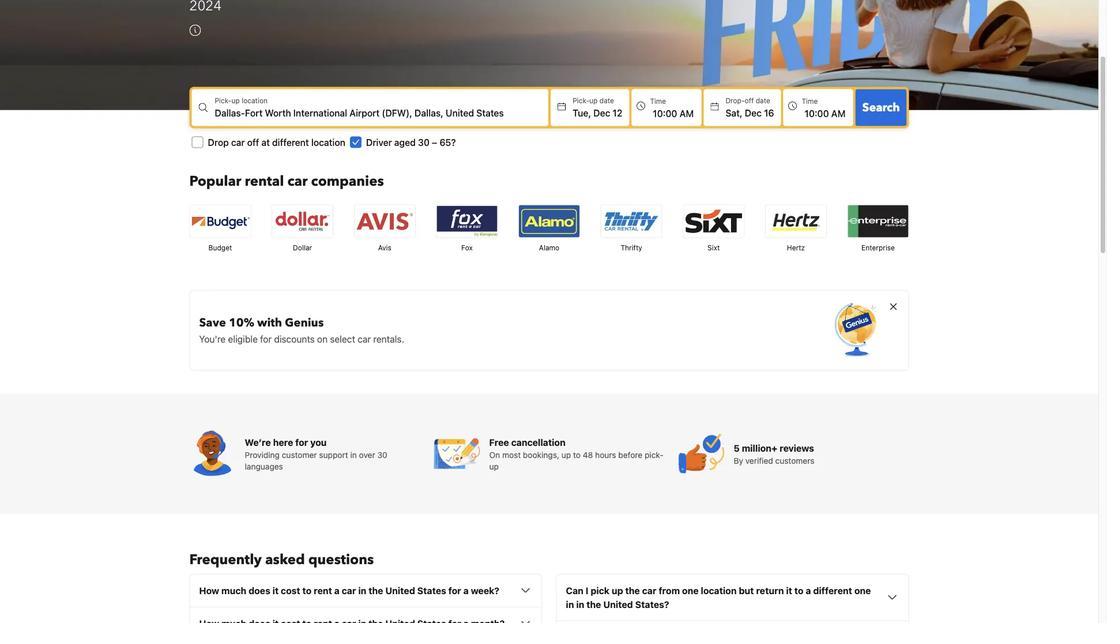 Task type: locate. For each thing, give the bounding box(es) containing it.
alamo logo image
[[519, 205, 580, 237]]

1 horizontal spatial off
[[745, 97, 754, 105]]

it
[[273, 585, 279, 596], [787, 585, 793, 596]]

a left week?
[[464, 585, 469, 596]]

1 it from the left
[[273, 585, 279, 596]]

customer
[[282, 450, 317, 459]]

dec left 16
[[745, 107, 762, 118]]

tue,
[[573, 107, 591, 118]]

a inside can i pick up the car from one location but return it to a different one in in the united states?
[[806, 585, 812, 596]]

dec inside pick-up date tue, dec 12
[[594, 107, 611, 118]]

car
[[231, 137, 245, 148], [288, 172, 308, 191], [358, 333, 371, 344], [342, 585, 356, 596], [643, 585, 657, 596]]

we're here for you image
[[190, 431, 236, 477]]

week?
[[471, 585, 500, 596]]

save 10% with genius you're eligible for discounts on select car rentals.
[[199, 315, 404, 344]]

0 vertical spatial different
[[272, 137, 309, 148]]

1 horizontal spatial for
[[296, 437, 308, 448]]

pick- up the "drop"
[[215, 97, 232, 105]]

1 date from the left
[[600, 97, 614, 105]]

with
[[257, 315, 282, 331]]

0 horizontal spatial dec
[[594, 107, 611, 118]]

2 vertical spatial location
[[701, 585, 737, 596]]

for inside save 10% with genius you're eligible for discounts on select car rentals.
[[260, 333, 272, 344]]

0 horizontal spatial a
[[335, 585, 340, 596]]

1 a from the left
[[335, 585, 340, 596]]

0 vertical spatial united
[[386, 585, 415, 596]]

a right rent
[[335, 585, 340, 596]]

2 pick- from the left
[[573, 97, 590, 105]]

up
[[232, 97, 240, 105], [590, 97, 598, 105], [562, 450, 571, 459], [490, 461, 499, 471], [612, 585, 624, 596]]

budget logo image
[[190, 205, 251, 237]]

0 horizontal spatial for
[[260, 333, 272, 344]]

1 horizontal spatial different
[[814, 585, 853, 596]]

1 horizontal spatial date
[[756, 97, 771, 105]]

to
[[574, 450, 581, 459], [303, 585, 312, 596], [795, 585, 804, 596]]

a
[[335, 585, 340, 596], [464, 585, 469, 596], [806, 585, 812, 596]]

date
[[600, 97, 614, 105], [756, 97, 771, 105]]

for down with
[[260, 333, 272, 344]]

2 vertical spatial for
[[449, 585, 462, 596]]

2 dec from the left
[[745, 107, 762, 118]]

popular
[[190, 172, 242, 191]]

hours
[[596, 450, 617, 459]]

date inside pick-up date tue, dec 12
[[600, 97, 614, 105]]

for
[[260, 333, 272, 344], [296, 437, 308, 448], [449, 585, 462, 596]]

date inside the drop-off date sat, dec 16
[[756, 97, 771, 105]]

1 dec from the left
[[594, 107, 611, 118]]

10%
[[229, 315, 254, 331]]

5 million+ reviews by verified customers
[[734, 442, 815, 465]]

0 vertical spatial for
[[260, 333, 272, 344]]

1 vertical spatial united
[[604, 599, 633, 610]]

2 horizontal spatial for
[[449, 585, 462, 596]]

30 right the over
[[378, 450, 388, 459]]

to left rent
[[303, 585, 312, 596]]

2 a from the left
[[464, 585, 469, 596]]

the down pick
[[587, 599, 602, 610]]

over
[[359, 450, 375, 459]]

the down questions
[[369, 585, 383, 596]]

2 date from the left
[[756, 97, 771, 105]]

from
[[659, 585, 680, 596]]

location
[[242, 97, 268, 105], [311, 137, 346, 148], [701, 585, 737, 596]]

car right the "drop"
[[231, 137, 245, 148]]

1 pick- from the left
[[215, 97, 232, 105]]

see terms and conditions for more information image
[[190, 24, 201, 36], [190, 24, 201, 36]]

30 left –
[[418, 137, 430, 148]]

5 million+ reviews image
[[679, 431, 725, 477]]

1 horizontal spatial 30
[[418, 137, 430, 148]]

car inside save 10% with genius you're eligible for discounts on select car rentals.
[[358, 333, 371, 344]]

1 horizontal spatial to
[[574, 450, 581, 459]]

how much does it cost to rent a car in the united states for a week?
[[199, 585, 500, 596]]

customers
[[776, 456, 815, 465]]

dec for 12
[[594, 107, 611, 118]]

30
[[418, 137, 430, 148], [378, 450, 388, 459]]

does
[[249, 585, 271, 596]]

car up states?
[[643, 585, 657, 596]]

a right return
[[806, 585, 812, 596]]

but
[[739, 585, 754, 596]]

one
[[683, 585, 699, 596], [855, 585, 872, 596]]

search button
[[856, 89, 907, 126]]

off
[[745, 97, 754, 105], [247, 137, 259, 148]]

0 horizontal spatial pick-
[[215, 97, 232, 105]]

12
[[613, 107, 623, 118]]

2 it from the left
[[787, 585, 793, 596]]

0 horizontal spatial it
[[273, 585, 279, 596]]

0 horizontal spatial location
[[242, 97, 268, 105]]

date up "12" at the right of page
[[600, 97, 614, 105]]

save
[[199, 315, 226, 331]]

1 vertical spatial for
[[296, 437, 308, 448]]

date up 16
[[756, 97, 771, 105]]

for right states
[[449, 585, 462, 596]]

most
[[503, 450, 521, 459]]

0 horizontal spatial 30
[[378, 450, 388, 459]]

pick- up tue,
[[573, 97, 590, 105]]

0 horizontal spatial to
[[303, 585, 312, 596]]

sixt logo image
[[684, 205, 744, 237]]

car inside how much does it cost to rent a car in the united states for a week? dropdown button
[[342, 585, 356, 596]]

at
[[262, 137, 270, 148]]

1 horizontal spatial location
[[311, 137, 346, 148]]

dec
[[594, 107, 611, 118], [745, 107, 762, 118]]

it right return
[[787, 585, 793, 596]]

dec left "12" at the right of page
[[594, 107, 611, 118]]

united left states
[[386, 585, 415, 596]]

1 vertical spatial different
[[814, 585, 853, 596]]

free cancellation image
[[434, 431, 480, 477]]

16
[[765, 107, 775, 118]]

1 horizontal spatial a
[[464, 585, 469, 596]]

0 horizontal spatial date
[[600, 97, 614, 105]]

car right select
[[358, 333, 371, 344]]

united
[[386, 585, 415, 596], [604, 599, 633, 610]]

for up the customer
[[296, 437, 308, 448]]

for inside dropdown button
[[449, 585, 462, 596]]

car right rental
[[288, 172, 308, 191]]

0 vertical spatial off
[[745, 97, 754, 105]]

avis
[[378, 244, 392, 252]]

0 horizontal spatial off
[[247, 137, 259, 148]]

0 horizontal spatial one
[[683, 585, 699, 596]]

0 horizontal spatial united
[[386, 585, 415, 596]]

–
[[432, 137, 438, 148]]

states?
[[636, 599, 670, 610]]

drop-off date sat, dec 16
[[726, 97, 775, 118]]

2 horizontal spatial location
[[701, 585, 737, 596]]

thrifty logo image
[[602, 205, 662, 237]]

here
[[273, 437, 293, 448]]

1 horizontal spatial united
[[604, 599, 633, 610]]

select
[[330, 333, 355, 344]]

hertz logo image
[[766, 205, 827, 237]]

pick-
[[215, 97, 232, 105], [573, 97, 590, 105]]

the up states?
[[626, 585, 640, 596]]

i
[[586, 585, 589, 596]]

drop car off at different location
[[208, 137, 346, 148]]

dec for 16
[[745, 107, 762, 118]]

fox
[[462, 244, 473, 252]]

enterprise logo image
[[849, 205, 909, 237]]

pick-up location
[[215, 97, 268, 105]]

united inside can i pick up the car from one location but return it to a different one in in the united states?
[[604, 599, 633, 610]]

frequently asked questions
[[190, 550, 374, 569]]

to right return
[[795, 585, 804, 596]]

0 vertical spatial location
[[242, 97, 268, 105]]

1 horizontal spatial one
[[855, 585, 872, 596]]

date for 16
[[756, 97, 771, 105]]

how
[[199, 585, 219, 596]]

car right rent
[[342, 585, 356, 596]]

location left but
[[701, 585, 737, 596]]

3 a from the left
[[806, 585, 812, 596]]

1 horizontal spatial dec
[[745, 107, 762, 118]]

1 horizontal spatial pick-
[[573, 97, 590, 105]]

you
[[311, 437, 327, 448]]

much
[[222, 585, 247, 596]]

before
[[619, 450, 643, 459]]

to left 48
[[574, 450, 581, 459]]

2 horizontal spatial to
[[795, 585, 804, 596]]

location up at
[[242, 97, 268, 105]]

pick- inside pick-up date tue, dec 12
[[573, 97, 590, 105]]

dec inside the drop-off date sat, dec 16
[[745, 107, 762, 118]]

location up companies
[[311, 137, 346, 148]]

in
[[351, 450, 357, 459], [359, 585, 367, 596], [566, 599, 574, 610], [577, 599, 585, 610]]

united down pick
[[604, 599, 633, 610]]

cancellation
[[512, 437, 566, 448]]

rentals.
[[374, 333, 404, 344]]

2 horizontal spatial a
[[806, 585, 812, 596]]

0 horizontal spatial the
[[369, 585, 383, 596]]

states
[[418, 585, 447, 596]]

different
[[272, 137, 309, 148], [814, 585, 853, 596]]

1 horizontal spatial it
[[787, 585, 793, 596]]

it left the cost
[[273, 585, 279, 596]]

genius
[[285, 315, 324, 331]]

drop
[[208, 137, 229, 148]]

avis logo image
[[355, 205, 415, 237]]

1 vertical spatial 30
[[378, 450, 388, 459]]



Task type: describe. For each thing, give the bounding box(es) containing it.
aged
[[395, 137, 416, 148]]

to inside the free cancellation on most bookings, up to 48 hours before pick- up
[[574, 450, 581, 459]]

pick
[[591, 585, 610, 596]]

on
[[490, 450, 500, 459]]

1 vertical spatial off
[[247, 137, 259, 148]]

reviews
[[780, 442, 815, 453]]

questions
[[309, 550, 374, 569]]

we're
[[245, 437, 271, 448]]

search
[[863, 99, 900, 115]]

dollar
[[293, 244, 312, 252]]

1 horizontal spatial the
[[587, 599, 602, 610]]

car inside can i pick up the car from one location but return it to a different one in in the united states?
[[643, 585, 657, 596]]

free
[[490, 437, 509, 448]]

budget
[[209, 244, 232, 252]]

cost
[[281, 585, 300, 596]]

return
[[757, 585, 784, 596]]

date for 12
[[600, 97, 614, 105]]

verified
[[746, 456, 774, 465]]

providing
[[245, 450, 280, 459]]

discounts
[[274, 333, 315, 344]]

65?
[[440, 137, 456, 148]]

can i pick up the car from one location but return it to a different one in in the united states?
[[566, 585, 872, 610]]

pick-
[[645, 450, 664, 459]]

sixt
[[708, 244, 720, 252]]

1 vertical spatial location
[[311, 137, 346, 148]]

2 horizontal spatial the
[[626, 585, 640, 596]]

to inside can i pick up the car from one location but return it to a different one in in the united states?
[[795, 585, 804, 596]]

drop-
[[726, 97, 745, 105]]

we're here for you providing customer support in over 30 languages
[[245, 437, 388, 471]]

location inside can i pick up the car from one location but return it to a different one in in the united states?
[[701, 585, 737, 596]]

free cancellation on most bookings, up to 48 hours before pick- up
[[490, 437, 664, 471]]

5
[[734, 442, 740, 453]]

by
[[734, 456, 744, 465]]

30 inside we're here for you providing customer support in over 30 languages
[[378, 450, 388, 459]]

up inside can i pick up the car from one location but return it to a different one in in the united states?
[[612, 585, 624, 596]]

pick- for pick-up location
[[215, 97, 232, 105]]

different inside can i pick up the car from one location but return it to a different one in in the united states?
[[814, 585, 853, 596]]

sat,
[[726, 107, 743, 118]]

support
[[319, 450, 348, 459]]

48
[[583, 450, 593, 459]]

on
[[317, 333, 328, 344]]

1 one from the left
[[683, 585, 699, 596]]

can i pick up the car from one location but return it to a different one in in the united states? button
[[566, 584, 900, 611]]

popular rental car companies
[[190, 172, 384, 191]]

fox logo image
[[437, 205, 498, 237]]

alamo
[[539, 244, 560, 252]]

languages
[[245, 461, 283, 471]]

2 one from the left
[[855, 585, 872, 596]]

up inside pick-up date tue, dec 12
[[590, 97, 598, 105]]

eligible
[[228, 333, 258, 344]]

in inside we're here for you providing customer support in over 30 languages
[[351, 450, 357, 459]]

Pick-up location field
[[215, 106, 549, 120]]

million+
[[742, 442, 778, 453]]

asked
[[265, 550, 305, 569]]

for inside we're here for you providing customer support in over 30 languages
[[296, 437, 308, 448]]

the inside how much does it cost to rent a car in the united states for a week? dropdown button
[[369, 585, 383, 596]]

can
[[566, 585, 584, 596]]

frequently
[[190, 550, 262, 569]]

pick-up date tue, dec 12
[[573, 97, 623, 118]]

pick- for pick-up date tue, dec 12
[[573, 97, 590, 105]]

rent
[[314, 585, 332, 596]]

off inside the drop-off date sat, dec 16
[[745, 97, 754, 105]]

it inside can i pick up the car from one location but return it to a different one in in the united states?
[[787, 585, 793, 596]]

dollar logo image
[[272, 205, 333, 237]]

0 vertical spatial 30
[[418, 137, 430, 148]]

bookings,
[[523, 450, 560, 459]]

rental
[[245, 172, 284, 191]]

how much does it cost to rent a car in the united states for a week? button
[[199, 584, 533, 597]]

0 horizontal spatial different
[[272, 137, 309, 148]]

companies
[[311, 172, 384, 191]]

thrifty
[[621, 244, 643, 252]]

driver aged 30 – 65?
[[366, 137, 456, 148]]

driver
[[366, 137, 392, 148]]

hertz
[[787, 244, 806, 252]]

you're
[[199, 333, 226, 344]]

enterprise
[[862, 244, 896, 252]]



Task type: vqa. For each thing, say whether or not it's contained in the screenshot.
the right included
no



